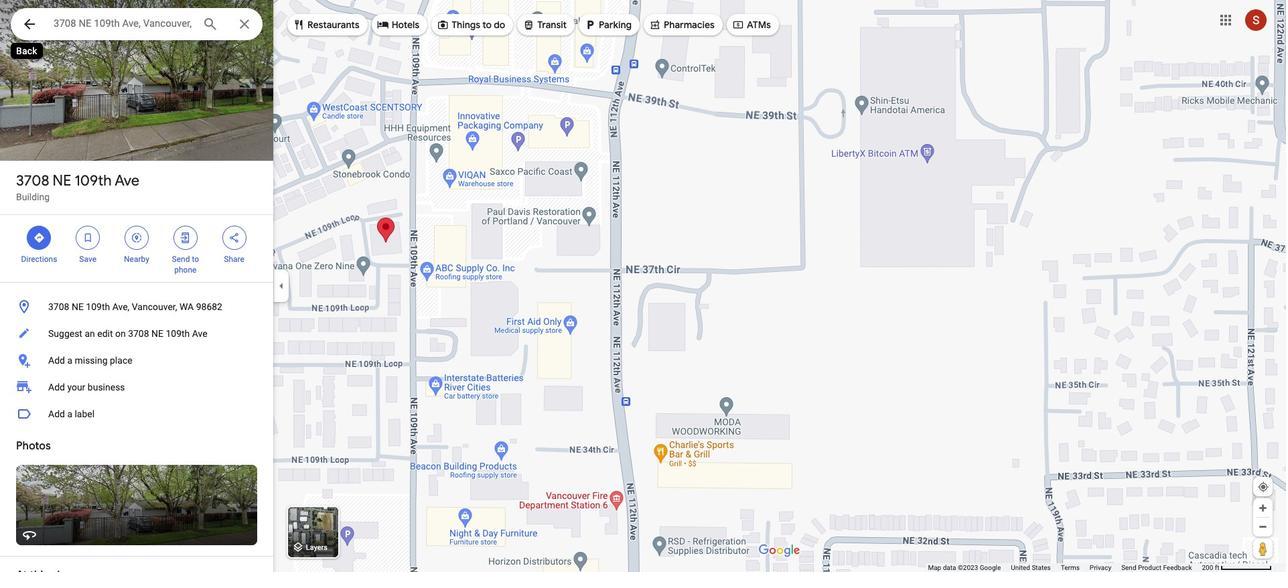 Task type: vqa. For each thing, say whether or not it's contained in the screenshot.
Suggest an edit on 301 W Station Square Dr BUTTON
no



Task type: locate. For each thing, give the bounding box(es) containing it.
0 horizontal spatial send
[[172, 255, 190, 264]]

zoom out image
[[1259, 522, 1269, 532]]

send
[[172, 255, 190, 264], [1122, 564, 1137, 572]]

add for add your business
[[48, 382, 65, 393]]

a left label
[[67, 409, 72, 420]]

None field
[[54, 15, 192, 31]]

2 vertical spatial add
[[48, 409, 65, 420]]

3708 ne 109th ave main content
[[0, 0, 273, 572]]

 search field
[[11, 8, 263, 43]]

ave inside "3708 ne 109th ave building"
[[115, 172, 140, 190]]

3708 ne 109th ave, vancouver, wa 98682 button
[[0, 294, 273, 320]]

1 horizontal spatial ave
[[192, 328, 208, 339]]

send inside send to phone
[[172, 255, 190, 264]]

3708 up suggest
[[48, 302, 69, 312]]


[[523, 17, 535, 32]]

actions for 3708 ne 109th ave region
[[0, 215, 273, 282]]

109th for ave,
[[86, 302, 110, 312]]

to inside send to phone
[[192, 255, 199, 264]]

1 horizontal spatial to
[[483, 19, 492, 31]]

footer inside google maps element
[[928, 564, 1203, 572]]

atms
[[747, 19, 771, 31]]

2 add from the top
[[48, 382, 65, 393]]


[[649, 17, 661, 32]]

1 add from the top
[[48, 355, 65, 366]]

zoom in image
[[1259, 503, 1269, 513]]

0 horizontal spatial to
[[192, 255, 199, 264]]

add down suggest
[[48, 355, 65, 366]]

send up phone
[[172, 255, 190, 264]]

suggest an edit on 3708 ne 109th ave button
[[0, 320, 273, 347]]

109th left ave,
[[86, 302, 110, 312]]

109th
[[75, 172, 112, 190], [86, 302, 110, 312], [166, 328, 190, 339]]

3708 ne 109th ave building
[[16, 172, 140, 202]]


[[584, 17, 596, 32]]

ave
[[115, 172, 140, 190], [192, 328, 208, 339]]

0 horizontal spatial ave
[[115, 172, 140, 190]]

109th inside suggest an edit on 3708 ne 109th ave button
[[166, 328, 190, 339]]

3708 up building
[[16, 172, 49, 190]]

add for add a missing place
[[48, 355, 65, 366]]

0 vertical spatial a
[[67, 355, 72, 366]]

states
[[1032, 564, 1051, 572]]

google
[[980, 564, 1001, 572]]


[[131, 231, 143, 245]]

ave down 98682
[[192, 328, 208, 339]]


[[21, 15, 38, 34]]

to up phone
[[192, 255, 199, 264]]

ne inside "3708 ne 109th ave building"
[[53, 172, 71, 190]]

1 vertical spatial 109th
[[86, 302, 110, 312]]

map data ©2023 google
[[928, 564, 1001, 572]]

200
[[1203, 564, 1214, 572]]

1 vertical spatial to
[[192, 255, 199, 264]]

109th inside "3708 ne 109th ave, vancouver, wa 98682" button
[[86, 302, 110, 312]]

privacy button
[[1090, 564, 1112, 572]]


[[377, 17, 389, 32]]

0 vertical spatial 109th
[[75, 172, 112, 190]]

add left your
[[48, 382, 65, 393]]

a left missing
[[67, 355, 72, 366]]

3708
[[16, 172, 49, 190], [48, 302, 69, 312], [128, 328, 149, 339]]

1 vertical spatial add
[[48, 382, 65, 393]]

1 vertical spatial ne
[[72, 302, 84, 312]]

2 vertical spatial ne
[[151, 328, 164, 339]]

none field inside 3708 ne 109th ave, vancouver, wa 98682 field
[[54, 15, 192, 31]]

do
[[494, 19, 505, 31]]

1 vertical spatial 3708
[[48, 302, 69, 312]]

send inside send product feedback button
[[1122, 564, 1137, 572]]

3708 inside "3708 ne 109th ave building"
[[16, 172, 49, 190]]

label
[[75, 409, 95, 420]]

footer containing map data ©2023 google
[[928, 564, 1203, 572]]

 pharmacies
[[649, 17, 715, 32]]

©2023
[[958, 564, 979, 572]]

collapse side panel image
[[274, 279, 289, 294]]

0 vertical spatial 3708
[[16, 172, 49, 190]]

0 vertical spatial add
[[48, 355, 65, 366]]

footer
[[928, 564, 1203, 572]]

send left product
[[1122, 564, 1137, 572]]

on
[[115, 328, 126, 339]]

109th inside "3708 ne 109th ave building"
[[75, 172, 112, 190]]

 button
[[11, 8, 48, 43]]

ne for ave
[[53, 172, 71, 190]]

3 add from the top
[[48, 409, 65, 420]]

terms button
[[1061, 564, 1080, 572]]

directions
[[21, 255, 57, 264]]

0 vertical spatial send
[[172, 255, 190, 264]]

ave up 
[[115, 172, 140, 190]]

product
[[1139, 564, 1162, 572]]

add left label
[[48, 409, 65, 420]]

send for send to phone
[[172, 255, 190, 264]]

1 vertical spatial a
[[67, 409, 72, 420]]

1 vertical spatial send
[[1122, 564, 1137, 572]]

 restaurants
[[293, 17, 360, 32]]

to
[[483, 19, 492, 31], [192, 255, 199, 264]]

building
[[16, 192, 50, 202]]

0 vertical spatial ne
[[53, 172, 71, 190]]

3708 for ave
[[16, 172, 49, 190]]

1 horizontal spatial send
[[1122, 564, 1137, 572]]

3708 right on at left
[[128, 328, 149, 339]]

 transit
[[523, 17, 567, 32]]

wa
[[180, 302, 194, 312]]

add
[[48, 355, 65, 366], [48, 382, 65, 393], [48, 409, 65, 420]]

0 vertical spatial ave
[[115, 172, 140, 190]]

1 a from the top
[[67, 355, 72, 366]]

0 vertical spatial to
[[483, 19, 492, 31]]

united
[[1011, 564, 1031, 572]]

ft
[[1215, 564, 1220, 572]]


[[293, 17, 305, 32]]

to inside  things to do
[[483, 19, 492, 31]]

to left do
[[483, 19, 492, 31]]

a
[[67, 355, 72, 366], [67, 409, 72, 420]]

a for missing
[[67, 355, 72, 366]]

1 vertical spatial ave
[[192, 328, 208, 339]]

2 a from the top
[[67, 409, 72, 420]]

ne
[[53, 172, 71, 190], [72, 302, 84, 312], [151, 328, 164, 339]]

2 vertical spatial 109th
[[166, 328, 190, 339]]

 atms
[[732, 17, 771, 32]]

109th up ""
[[75, 172, 112, 190]]

send to phone
[[172, 255, 199, 275]]

3708 NE 109th Ave, Vancouver, WA 98682 field
[[11, 8, 263, 40]]

phone
[[174, 265, 197, 275]]

pharmacies
[[664, 19, 715, 31]]

109th down wa
[[166, 328, 190, 339]]

200 ft button
[[1203, 564, 1273, 572]]



Task type: describe. For each thing, give the bounding box(es) containing it.
vancouver,
[[132, 302, 177, 312]]

google maps element
[[0, 0, 1287, 572]]

save
[[79, 255, 97, 264]]

suggest an edit on 3708 ne 109th ave
[[48, 328, 208, 339]]

united states
[[1011, 564, 1051, 572]]

add a missing place
[[48, 355, 132, 366]]

109th for ave
[[75, 172, 112, 190]]

google account: sheryl atherton  
(sheryl.atherton@adept.ai) image
[[1246, 9, 1267, 31]]

feedback
[[1164, 564, 1192, 572]]


[[33, 231, 45, 245]]

privacy
[[1090, 564, 1112, 572]]

add a label button
[[0, 401, 273, 428]]

3708 ne 109th ave, vancouver, wa 98682
[[48, 302, 222, 312]]

add a missing place button
[[0, 347, 273, 374]]

a for label
[[67, 409, 72, 420]]

business
[[88, 382, 125, 393]]

show your location image
[[1258, 481, 1270, 493]]

nearby
[[124, 255, 149, 264]]


[[437, 17, 449, 32]]

share
[[224, 255, 245, 264]]

hotels
[[392, 19, 420, 31]]

photos
[[16, 440, 51, 453]]


[[732, 17, 744, 32]]

edit
[[97, 328, 113, 339]]

ave,
[[112, 302, 130, 312]]

send product feedback button
[[1122, 564, 1192, 572]]

98682
[[196, 302, 222, 312]]

suggest
[[48, 328, 82, 339]]

layers
[[306, 544, 328, 552]]

3708 for ave,
[[48, 302, 69, 312]]

add your business
[[48, 382, 125, 393]]


[[82, 231, 94, 245]]

send product feedback
[[1122, 564, 1192, 572]]

show street view coverage image
[[1254, 539, 1273, 559]]

 parking
[[584, 17, 632, 32]]

ave inside button
[[192, 328, 208, 339]]


[[179, 231, 192, 245]]

 hotels
[[377, 17, 420, 32]]

an
[[85, 328, 95, 339]]

 things to do
[[437, 17, 505, 32]]

things
[[452, 19, 481, 31]]

missing
[[75, 355, 108, 366]]

add your business link
[[0, 374, 273, 401]]

send for send product feedback
[[1122, 564, 1137, 572]]

restaurants
[[308, 19, 360, 31]]

200 ft
[[1203, 564, 1220, 572]]

parking
[[599, 19, 632, 31]]

ne for ave,
[[72, 302, 84, 312]]

place
[[110, 355, 132, 366]]

add a label
[[48, 409, 95, 420]]

your
[[67, 382, 85, 393]]

map
[[928, 564, 942, 572]]

2 vertical spatial 3708
[[128, 328, 149, 339]]


[[228, 231, 240, 245]]

terms
[[1061, 564, 1080, 572]]

united states button
[[1011, 564, 1051, 572]]

transit
[[538, 19, 567, 31]]

add for add a label
[[48, 409, 65, 420]]

data
[[943, 564, 957, 572]]



